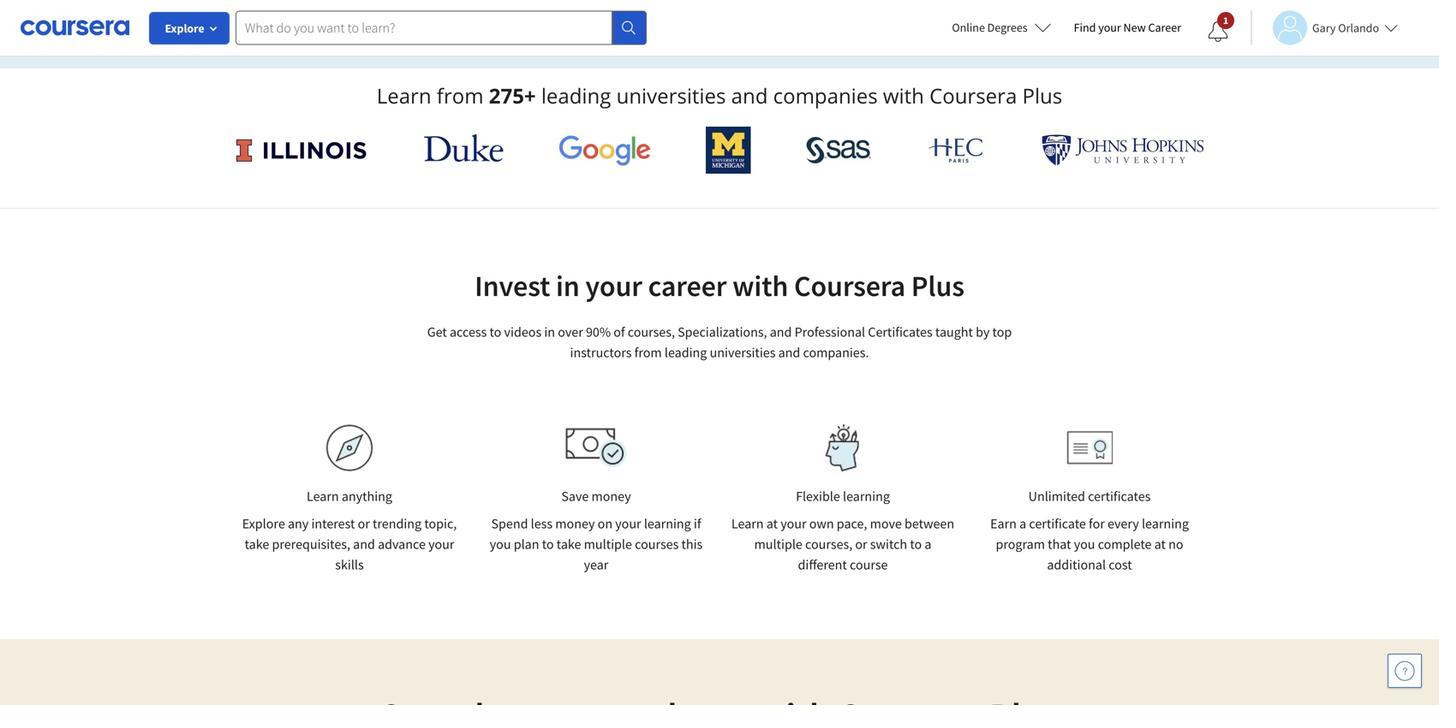 Task type: locate. For each thing, give the bounding box(es) containing it.
help center image
[[1395, 661, 1415, 682]]

courses, right of
[[628, 324, 675, 341]]

1 vertical spatial a
[[925, 536, 931, 553]]

courses, up 'different'
[[805, 536, 852, 553]]

plus up 'taught'
[[911, 268, 964, 305]]

1 horizontal spatial or
[[855, 536, 867, 553]]

coursera up the hec paris 'image'
[[929, 82, 1017, 110]]

with up specializations,
[[732, 268, 788, 305]]

learning inside 'spend less money on your learning if you plan to take multiple courses this year'
[[644, 516, 691, 533]]

save
[[561, 488, 589, 505]]

learn inside learn at your own pace, move between multiple courses, or switch to a different course
[[731, 516, 764, 533]]

over
[[558, 324, 583, 341]]

plan
[[514, 536, 539, 553]]

between
[[905, 516, 954, 533]]

take inside explore any interest or trending topic, take prerequisites, and advance your skills
[[245, 536, 269, 553]]

career
[[1148, 20, 1181, 35]]

learning
[[843, 488, 890, 505], [644, 516, 691, 533], [1142, 516, 1189, 533]]

1 vertical spatial courses,
[[805, 536, 852, 553]]

a right earn
[[1019, 516, 1026, 533]]

universities down specializations,
[[710, 344, 776, 361]]

money down save
[[555, 516, 595, 533]]

learning inside earn a certificate for every learning program that you complete at no additional cost
[[1142, 516, 1189, 533]]

courses
[[635, 536, 679, 553]]

0 horizontal spatial to
[[490, 324, 501, 341]]

1
[[1223, 14, 1228, 27]]

take left prerequisites,
[[245, 536, 269, 553]]

take
[[245, 536, 269, 553], [557, 536, 581, 553]]

google image
[[558, 134, 651, 166]]

explore
[[165, 21, 204, 36], [242, 516, 285, 533]]

to right access
[[490, 324, 501, 341]]

money
[[591, 488, 631, 505], [555, 516, 595, 533]]

flexible learning image
[[813, 425, 872, 472]]

find your new career link
[[1065, 17, 1190, 39]]

courses, inside learn at your own pace, move between multiple courses, or switch to a different course
[[805, 536, 852, 553]]

or
[[358, 516, 370, 533], [855, 536, 867, 553]]

advance
[[378, 536, 426, 553]]

0 horizontal spatial you
[[490, 536, 511, 553]]

your
[[1098, 20, 1121, 35], [585, 268, 642, 305], [615, 516, 641, 533], [781, 516, 807, 533], [428, 536, 454, 553]]

a
[[1019, 516, 1026, 533], [925, 536, 931, 553]]

0 horizontal spatial at
[[766, 516, 778, 533]]

you down the spend
[[490, 536, 511, 553]]

from
[[437, 82, 484, 110], [634, 344, 662, 361]]

multiple
[[584, 536, 632, 553], [754, 536, 802, 553]]

trending
[[373, 516, 422, 533]]

companies
[[773, 82, 878, 110]]

1 horizontal spatial learn
[[377, 82, 431, 110]]

from right instructors
[[634, 344, 662, 361]]

1 horizontal spatial take
[[557, 536, 581, 553]]

leading up google image
[[541, 82, 611, 110]]

learn for learn from 275+ leading universities and companies with coursera plus
[[377, 82, 431, 110]]

coursera up professional
[[794, 268, 905, 305]]

1 horizontal spatial a
[[1019, 516, 1026, 533]]

own
[[809, 516, 834, 533]]

1 horizontal spatial plus
[[1022, 82, 1062, 110]]

1 button
[[1194, 11, 1242, 52]]

explore for explore
[[165, 21, 204, 36]]

with
[[883, 82, 924, 110], [732, 268, 788, 305]]

to down 'between'
[[910, 536, 922, 553]]

hec paris image
[[927, 133, 987, 168]]

plus down degrees
[[1022, 82, 1062, 110]]

0 horizontal spatial coursera
[[794, 268, 905, 305]]

gary
[[1312, 20, 1336, 36]]

0 vertical spatial leading
[[541, 82, 611, 110]]

0 horizontal spatial plus
[[911, 268, 964, 305]]

0 vertical spatial learn
[[377, 82, 431, 110]]

explore any interest or trending topic, take prerequisites, and advance your skills
[[242, 516, 457, 574]]

0 vertical spatial money
[[591, 488, 631, 505]]

1 horizontal spatial learning
[[843, 488, 890, 505]]

1 vertical spatial explore
[[242, 516, 285, 533]]

less
[[531, 516, 553, 533]]

2 multiple from the left
[[754, 536, 802, 553]]

to
[[490, 324, 501, 341], [542, 536, 554, 553], [910, 536, 922, 553]]

interest
[[311, 516, 355, 533]]

to inside 'spend less money on your learning if you plan to take multiple courses this year'
[[542, 536, 554, 553]]

0 vertical spatial courses,
[[628, 324, 675, 341]]

and up skills
[[353, 536, 375, 553]]

and down professional
[[778, 344, 800, 361]]

skills
[[335, 557, 364, 574]]

your down topic, on the bottom of page
[[428, 536, 454, 553]]

at
[[766, 516, 778, 533], [1154, 536, 1166, 553]]

0 vertical spatial from
[[437, 82, 484, 110]]

1 take from the left
[[245, 536, 269, 553]]

unlimited
[[1028, 488, 1085, 505]]

1 horizontal spatial from
[[634, 344, 662, 361]]

2 horizontal spatial learn
[[731, 516, 764, 533]]

you inside earn a certificate for every learning program that you complete at no additional cost
[[1074, 536, 1095, 553]]

in up over
[[556, 268, 580, 305]]

or up course
[[855, 536, 867, 553]]

2 vertical spatial learn
[[731, 516, 764, 533]]

learning up courses
[[644, 516, 691, 533]]

90%
[[586, 324, 611, 341]]

1 multiple from the left
[[584, 536, 632, 553]]

1 horizontal spatial explore
[[242, 516, 285, 533]]

0 vertical spatial a
[[1019, 516, 1026, 533]]

1 horizontal spatial leading
[[665, 344, 707, 361]]

in left over
[[544, 324, 555, 341]]

1 vertical spatial money
[[555, 516, 595, 533]]

or down anything
[[358, 516, 370, 533]]

0 vertical spatial with
[[883, 82, 924, 110]]

universities inside get access to videos in over 90% of courses, specializations, and professional certificates taught by top instructors from leading universities and companies.
[[710, 344, 776, 361]]

sas image
[[806, 137, 872, 164]]

2 take from the left
[[557, 536, 581, 553]]

coursera
[[929, 82, 1017, 110], [794, 268, 905, 305]]

you up additional
[[1074, 536, 1095, 553]]

None search field
[[236, 11, 647, 45]]

a down 'between'
[[925, 536, 931, 553]]

with right companies
[[883, 82, 924, 110]]

1 vertical spatial coursera
[[794, 268, 905, 305]]

0 horizontal spatial learning
[[644, 516, 691, 533]]

of
[[614, 324, 625, 341]]

1 vertical spatial from
[[634, 344, 662, 361]]

get access to videos in over 90% of courses, specializations, and professional certificates taught by top instructors from leading universities and companies.
[[427, 324, 1012, 361]]

explore inside popup button
[[165, 21, 204, 36]]

money up on
[[591, 488, 631, 505]]

certificates
[[1088, 488, 1151, 505]]

leading down specializations,
[[665, 344, 707, 361]]

learn down what do you want to learn? text field
[[377, 82, 431, 110]]

1 vertical spatial learn
[[307, 488, 339, 505]]

0 vertical spatial explore
[[165, 21, 204, 36]]

multiple down on
[[584, 536, 632, 553]]

at left no
[[1154, 536, 1166, 553]]

certificates
[[868, 324, 933, 341]]

learning up pace,
[[843, 488, 890, 505]]

gary orlando
[[1312, 20, 1379, 36]]

year
[[584, 557, 608, 574]]

learn right if
[[731, 516, 764, 533]]

to right plan
[[542, 536, 554, 553]]

0 horizontal spatial explore
[[165, 21, 204, 36]]

2 horizontal spatial to
[[910, 536, 922, 553]]

different
[[798, 557, 847, 574]]

learn for learn anything
[[307, 488, 339, 505]]

1 vertical spatial in
[[544, 324, 555, 341]]

0 horizontal spatial multiple
[[584, 536, 632, 553]]

multiple up 'different'
[[754, 536, 802, 553]]

degrees
[[987, 20, 1028, 35]]

switch
[[870, 536, 907, 553]]

1 you from the left
[[490, 536, 511, 553]]

1 vertical spatial plus
[[911, 268, 964, 305]]

1 horizontal spatial at
[[1154, 536, 1166, 553]]

if
[[694, 516, 701, 533]]

move
[[870, 516, 902, 533]]

1 vertical spatial or
[[855, 536, 867, 553]]

university of michigan image
[[706, 127, 751, 174]]

1 horizontal spatial you
[[1074, 536, 1095, 553]]

and
[[731, 82, 768, 110], [770, 324, 792, 341], [778, 344, 800, 361], [353, 536, 375, 553]]

0 horizontal spatial learn
[[307, 488, 339, 505]]

courses,
[[628, 324, 675, 341], [805, 536, 852, 553]]

a inside learn at your own pace, move between multiple courses, or switch to a different course
[[925, 536, 931, 553]]

take right plan
[[557, 536, 581, 553]]

1 vertical spatial universities
[[710, 344, 776, 361]]

1 horizontal spatial to
[[542, 536, 554, 553]]

0 vertical spatial at
[[766, 516, 778, 533]]

your left the own
[[781, 516, 807, 533]]

0 horizontal spatial or
[[358, 516, 370, 533]]

1 horizontal spatial coursera
[[929, 82, 1017, 110]]

0 horizontal spatial a
[[925, 536, 931, 553]]

learn up interest
[[307, 488, 339, 505]]

1 vertical spatial at
[[1154, 536, 1166, 553]]

get
[[427, 324, 447, 341]]

275+
[[489, 82, 536, 110]]

your right find
[[1098, 20, 1121, 35]]

companies.
[[803, 344, 869, 361]]

you inside 'spend less money on your learning if you plan to take multiple courses this year'
[[490, 536, 511, 553]]

0 horizontal spatial take
[[245, 536, 269, 553]]

learn
[[377, 82, 431, 110], [307, 488, 339, 505], [731, 516, 764, 533]]

at left the own
[[766, 516, 778, 533]]

learn from 275+ leading universities and companies with coursera plus
[[377, 82, 1062, 110]]

1 vertical spatial with
[[732, 268, 788, 305]]

and up university of michigan image
[[731, 82, 768, 110]]

0 horizontal spatial courses,
[[628, 324, 675, 341]]

0 vertical spatial or
[[358, 516, 370, 533]]

invest in your career with coursera plus
[[475, 268, 964, 305]]

and inside explore any interest or trending topic, take prerequisites, and advance your skills
[[353, 536, 375, 553]]

videos
[[504, 324, 541, 341]]

2 you from the left
[[1074, 536, 1095, 553]]

invest
[[475, 268, 550, 305]]

0 vertical spatial universities
[[616, 82, 726, 110]]

earn a certificate for every learning program that you complete at no additional cost
[[990, 516, 1189, 574]]

0 horizontal spatial with
[[732, 268, 788, 305]]

leading
[[541, 82, 611, 110], [665, 344, 707, 361]]

coursera image
[[21, 14, 129, 41]]

1 horizontal spatial courses,
[[805, 536, 852, 553]]

1 vertical spatial leading
[[665, 344, 707, 361]]

your up of
[[585, 268, 642, 305]]

explore inside explore any interest or trending topic, take prerequisites, and advance your skills
[[242, 516, 285, 533]]

unlimited certificates
[[1028, 488, 1151, 505]]

1 horizontal spatial multiple
[[754, 536, 802, 553]]

0 horizontal spatial leading
[[541, 82, 611, 110]]

learning up no
[[1142, 516, 1189, 533]]

from left 275+
[[437, 82, 484, 110]]

courses, inside get access to videos in over 90% of courses, specializations, and professional certificates taught by top instructors from leading universities and companies.
[[628, 324, 675, 341]]

course
[[850, 557, 888, 574]]

you
[[490, 536, 511, 553], [1074, 536, 1095, 553]]

courses, for of
[[628, 324, 675, 341]]

0 vertical spatial coursera
[[929, 82, 1017, 110]]

topic,
[[424, 516, 457, 533]]

universities up university of michigan image
[[616, 82, 726, 110]]

2 horizontal spatial learning
[[1142, 516, 1189, 533]]

in
[[556, 268, 580, 305], [544, 324, 555, 341]]

multiple inside learn at your own pace, move between multiple courses, or switch to a different course
[[754, 536, 802, 553]]

your right on
[[615, 516, 641, 533]]

online
[[952, 20, 985, 35]]

plus
[[1022, 82, 1062, 110], [911, 268, 964, 305]]



Task type: vqa. For each thing, say whether or not it's contained in the screenshot.
the Twenty years into his hospitality career, Alberto White found the right bachelor's program to help him pursue an exciting new job opportunity. Read more about Alberto on the Coursera blog .
no



Task type: describe. For each thing, give the bounding box(es) containing it.
learn at your own pace, move between multiple courses, or switch to a different course
[[731, 516, 954, 574]]

find
[[1074, 20, 1096, 35]]

multiple inside 'spend less money on your learning if you plan to take multiple courses this year'
[[584, 536, 632, 553]]

money inside 'spend less money on your learning if you plan to take multiple courses this year'
[[555, 516, 595, 533]]

cost
[[1109, 557, 1132, 574]]

your inside "link"
[[1098, 20, 1121, 35]]

spend
[[491, 516, 528, 533]]

by
[[976, 324, 990, 341]]

for
[[1089, 516, 1105, 533]]

at inside learn at your own pace, move between multiple courses, or switch to a different course
[[766, 516, 778, 533]]

top
[[992, 324, 1012, 341]]

spend less money on your learning if you plan to take multiple courses this year
[[490, 516, 703, 574]]

a inside earn a certificate for every learning program that you complete at no additional cost
[[1019, 516, 1026, 533]]

learn anything image
[[326, 425, 373, 472]]

or inside learn at your own pace, move between multiple courses, or switch to a different course
[[855, 536, 867, 553]]

save money
[[561, 488, 631, 505]]

show notifications image
[[1208, 21, 1228, 42]]

at inside earn a certificate for every learning program that you complete at no additional cost
[[1154, 536, 1166, 553]]

johns hopkins university image
[[1042, 134, 1204, 166]]

to inside learn at your own pace, move between multiple courses, or switch to a different course
[[910, 536, 922, 553]]

university of illinois at urbana-champaign image
[[235, 137, 369, 164]]

learn anything
[[307, 488, 392, 505]]

career
[[648, 268, 727, 305]]

leading inside get access to videos in over 90% of courses, specializations, and professional certificates taught by top instructors from leading universities and companies.
[[665, 344, 707, 361]]

unlimited certificates image
[[1067, 431, 1112, 466]]

new
[[1123, 20, 1146, 35]]

0 vertical spatial in
[[556, 268, 580, 305]]

specializations,
[[678, 324, 767, 341]]

to inside get access to videos in over 90% of courses, specializations, and professional certificates taught by top instructors from leading universities and companies.
[[490, 324, 501, 341]]

your inside explore any interest or trending topic, take prerequisites, and advance your skills
[[428, 536, 454, 553]]

orlando
[[1338, 20, 1379, 36]]

0 vertical spatial plus
[[1022, 82, 1062, 110]]

flexible
[[796, 488, 840, 505]]

online degrees
[[952, 20, 1028, 35]]

learning for earn a certificate for every learning program that you complete at no additional cost
[[1142, 516, 1189, 533]]

What do you want to learn? text field
[[236, 11, 612, 45]]

flexible learning
[[796, 488, 890, 505]]

every
[[1108, 516, 1139, 533]]

prerequisites,
[[272, 536, 350, 553]]

duke university image
[[424, 134, 503, 162]]

certificate
[[1029, 516, 1086, 533]]

explore for explore any interest or trending topic, take prerequisites, and advance your skills
[[242, 516, 285, 533]]

and left professional
[[770, 324, 792, 341]]

any
[[288, 516, 309, 533]]

gary orlando button
[[1251, 11, 1398, 45]]

program
[[996, 536, 1045, 553]]

additional
[[1047, 557, 1106, 574]]

taught
[[935, 324, 973, 341]]

from inside get access to videos in over 90% of courses, specializations, and professional certificates taught by top instructors from leading universities and companies.
[[634, 344, 662, 361]]

access
[[450, 324, 487, 341]]

or inside explore any interest or trending topic, take prerequisites, and advance your skills
[[358, 516, 370, 533]]

take inside 'spend less money on your learning if you plan to take multiple courses this year'
[[557, 536, 581, 553]]

instructors
[[570, 344, 632, 361]]

online degrees button
[[938, 9, 1065, 46]]

1 horizontal spatial with
[[883, 82, 924, 110]]

no
[[1168, 536, 1183, 553]]

in inside get access to videos in over 90% of courses, specializations, and professional certificates taught by top instructors from leading universities and companies.
[[544, 324, 555, 341]]

that
[[1048, 536, 1071, 553]]

on
[[598, 516, 613, 533]]

this
[[681, 536, 703, 553]]

explore button
[[150, 13, 229, 44]]

earn
[[990, 516, 1017, 533]]

0 horizontal spatial from
[[437, 82, 484, 110]]

find your new career
[[1074, 20, 1181, 35]]

complete
[[1098, 536, 1152, 553]]

professional
[[795, 324, 865, 341]]

anything
[[342, 488, 392, 505]]

your inside 'spend less money on your learning if you plan to take multiple courses this year'
[[615, 516, 641, 533]]

your inside learn at your own pace, move between multiple courses, or switch to a different course
[[781, 516, 807, 533]]

save money image
[[565, 428, 627, 469]]

learn for learn at your own pace, move between multiple courses, or switch to a different course
[[731, 516, 764, 533]]

learning for spend less money on your learning if you plan to take multiple courses this year
[[644, 516, 691, 533]]

courses, for multiple
[[805, 536, 852, 553]]

pace,
[[837, 516, 867, 533]]



